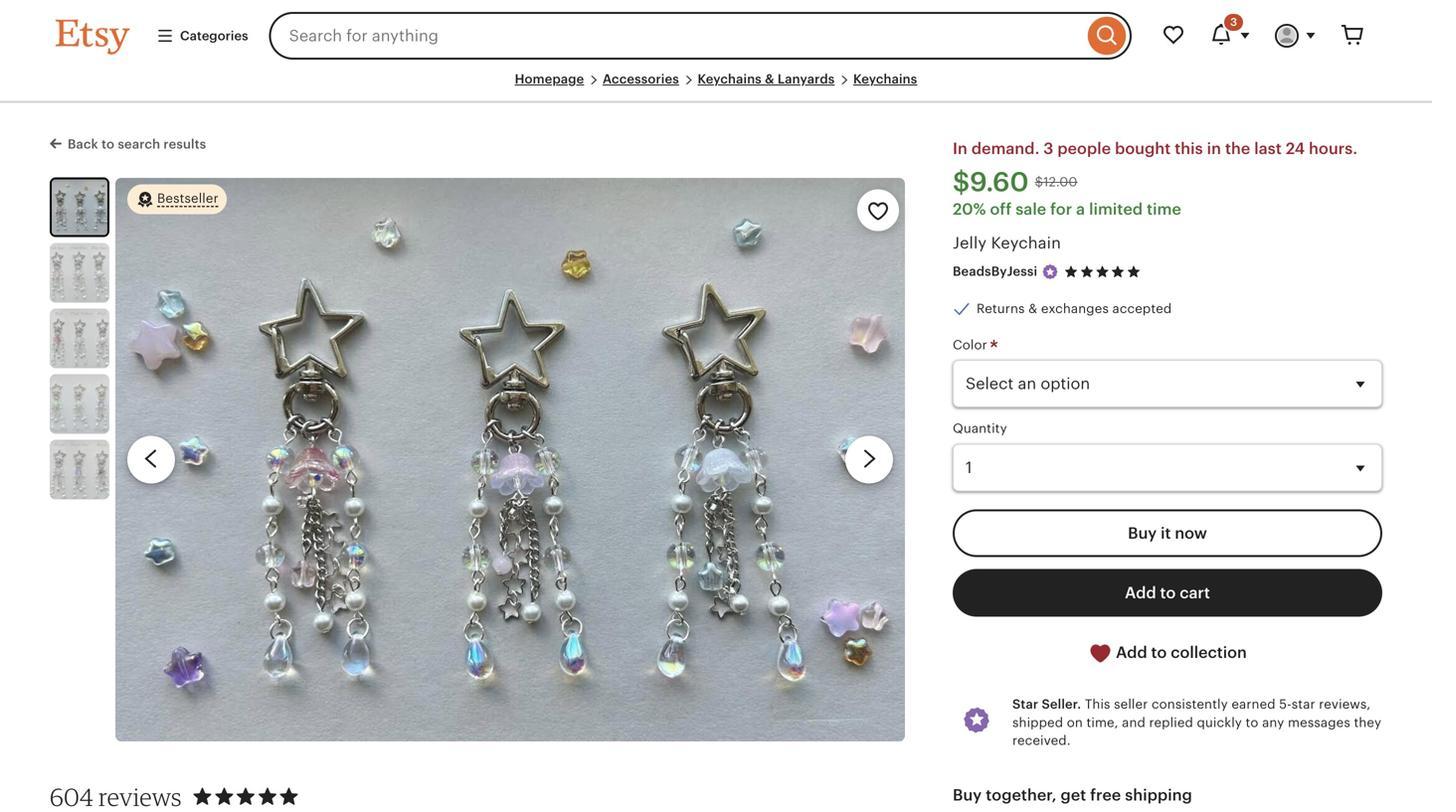 Task type: describe. For each thing, give the bounding box(es) containing it.
bought
[[1115, 140, 1171, 158]]

& for keychains
[[765, 72, 774, 87]]

in demand. 3 people bought this in the last 24 hours.
[[953, 140, 1358, 158]]

keychains & lanyards link
[[698, 72, 835, 87]]

categories button
[[141, 18, 263, 54]]

star
[[1013, 697, 1039, 712]]

add to cart button
[[953, 569, 1383, 617]]

in
[[1207, 140, 1221, 158]]

categories banner
[[20, 0, 1412, 72]]

together,
[[986, 787, 1057, 805]]

hours.
[[1309, 140, 1358, 158]]

limited
[[1089, 201, 1143, 219]]

star_seller image
[[1041, 263, 1059, 281]]

shipping
[[1125, 787, 1192, 805]]

homepage
[[515, 72, 584, 87]]

jelly keychain image 4 image
[[50, 375, 109, 434]]

star
[[1292, 697, 1316, 712]]

the
[[1225, 140, 1251, 158]]

accessories
[[603, 72, 679, 87]]

reviews,
[[1319, 697, 1371, 712]]

exchanges
[[1041, 302, 1109, 317]]

0 horizontal spatial jelly keychain image 1 image
[[52, 180, 107, 235]]

jelly keychain image 2 image
[[50, 243, 109, 303]]

categories
[[180, 28, 248, 43]]

bestseller
[[157, 191, 219, 206]]

bestseller button
[[127, 184, 227, 216]]

beadsbyjessi link
[[953, 264, 1038, 279]]

to inside this seller consistently earned 5-star reviews, shipped on time, and replied quickly to any messages they received.
[[1246, 715, 1259, 730]]

to for cart
[[1160, 584, 1176, 602]]

accessories link
[[603, 72, 679, 87]]

seller
[[1114, 697, 1148, 712]]

jelly keychain
[[953, 234, 1061, 252]]

this
[[1085, 697, 1111, 712]]

add to collection button
[[953, 629, 1383, 678]]

time,
[[1087, 715, 1119, 730]]

3 button
[[1198, 12, 1263, 60]]

earned
[[1232, 697, 1276, 712]]

returns & exchanges accepted
[[977, 302, 1172, 317]]

cart
[[1180, 584, 1210, 602]]

seller.
[[1042, 697, 1081, 712]]

people
[[1058, 140, 1111, 158]]

back to search results link
[[50, 133, 206, 153]]

back to search results
[[68, 137, 206, 152]]

time
[[1147, 201, 1182, 219]]

quickly
[[1197, 715, 1242, 730]]

none search field inside the categories banner
[[269, 12, 1132, 60]]

and
[[1122, 715, 1146, 730]]

a
[[1076, 201, 1085, 219]]

20% off sale for a limited time
[[953, 201, 1182, 219]]

messages
[[1288, 715, 1351, 730]]

beadsbyjessi
[[953, 264, 1038, 279]]

color
[[953, 338, 991, 353]]

consistently
[[1152, 697, 1228, 712]]

add for add to collection
[[1116, 644, 1147, 662]]

24
[[1286, 140, 1305, 158]]

buy together, get free shipping
[[953, 787, 1192, 805]]

$9.60 $12.00
[[953, 167, 1078, 198]]

free
[[1090, 787, 1121, 805]]

collection
[[1171, 644, 1247, 662]]

3 inside dropdown button
[[1230, 16, 1237, 28]]



Task type: locate. For each thing, give the bounding box(es) containing it.
to inside add to collection button
[[1151, 644, 1167, 662]]

buy for buy it now
[[1128, 524, 1157, 542]]

& left lanyards
[[765, 72, 774, 87]]

buy it now button
[[953, 510, 1383, 557]]

now
[[1175, 524, 1207, 542]]

3
[[1230, 16, 1237, 28], [1044, 140, 1054, 158]]

accepted
[[1113, 302, 1172, 317]]

0 vertical spatial add
[[1125, 584, 1156, 602]]

1 horizontal spatial buy
[[1128, 524, 1157, 542]]

0 vertical spatial 3
[[1230, 16, 1237, 28]]

demand.
[[972, 140, 1040, 158]]

returns
[[977, 302, 1025, 317]]

buy it now
[[1128, 524, 1207, 542]]

add to cart
[[1125, 584, 1210, 602]]

keychain
[[991, 234, 1061, 252]]

to inside back to search results link
[[102, 137, 115, 152]]

it
[[1161, 524, 1171, 542]]

2 keychains from the left
[[853, 72, 917, 87]]

this
[[1175, 140, 1203, 158]]

to for search
[[102, 137, 115, 152]]

jelly keychain image 3 image
[[50, 309, 109, 369]]

keychains right lanyards
[[853, 72, 917, 87]]

jelly keychain image 1 image
[[115, 178, 905, 742], [52, 180, 107, 235]]

keychains
[[698, 72, 762, 87], [853, 72, 917, 87]]

off
[[990, 201, 1012, 219]]

to inside the add to cart button
[[1160, 584, 1176, 602]]

lanyards
[[778, 72, 835, 87]]

keychains for keychains link
[[853, 72, 917, 87]]

keychains & lanyards
[[698, 72, 835, 87]]

results
[[164, 137, 206, 152]]

Search for anything text field
[[269, 12, 1083, 60]]

on
[[1067, 715, 1083, 730]]

&
[[765, 72, 774, 87], [1029, 302, 1038, 317]]

1 vertical spatial add
[[1116, 644, 1147, 662]]

to right back
[[102, 137, 115, 152]]

0 horizontal spatial buy
[[953, 787, 982, 805]]

0 vertical spatial &
[[765, 72, 774, 87]]

received.
[[1013, 734, 1071, 748]]

get
[[1061, 787, 1086, 805]]

add up the seller
[[1116, 644, 1147, 662]]

jelly keychain image 5 image
[[50, 440, 109, 500]]

search
[[118, 137, 160, 152]]

to down earned
[[1246, 715, 1259, 730]]

0 vertical spatial buy
[[1128, 524, 1157, 542]]

menu bar
[[56, 72, 1377, 103]]

replied
[[1149, 715, 1193, 730]]

0 horizontal spatial &
[[765, 72, 774, 87]]

to left collection
[[1151, 644, 1167, 662]]

shipped
[[1013, 715, 1063, 730]]

$9.60
[[953, 167, 1029, 198]]

to
[[102, 137, 115, 152], [1160, 584, 1176, 602], [1151, 644, 1167, 662], [1246, 715, 1259, 730]]

to left the cart
[[1160, 584, 1176, 602]]

for
[[1051, 201, 1072, 219]]

20%
[[953, 201, 986, 219]]

None search field
[[269, 12, 1132, 60]]

1 keychains from the left
[[698, 72, 762, 87]]

homepage link
[[515, 72, 584, 87]]

to for collection
[[1151, 644, 1167, 662]]

5-
[[1279, 697, 1292, 712]]

add for add to cart
[[1125, 584, 1156, 602]]

& right returns at right
[[1029, 302, 1038, 317]]

1 horizontal spatial jelly keychain image 1 image
[[115, 178, 905, 742]]

keychains for keychains & lanyards
[[698, 72, 762, 87]]

in
[[953, 140, 968, 158]]

0 horizontal spatial 3
[[1044, 140, 1054, 158]]

1 vertical spatial &
[[1029, 302, 1038, 317]]

1 vertical spatial buy
[[953, 787, 982, 805]]

buy
[[1128, 524, 1157, 542], [953, 787, 982, 805]]

& inside menu bar
[[765, 72, 774, 87]]

& for returns
[[1029, 302, 1038, 317]]

back
[[68, 137, 98, 152]]

star seller.
[[1013, 697, 1081, 712]]

0 horizontal spatial keychains
[[698, 72, 762, 87]]

buy for buy together, get free shipping
[[953, 787, 982, 805]]

1 horizontal spatial keychains
[[853, 72, 917, 87]]

add to collection
[[1112, 644, 1247, 662]]

buy left it
[[1128, 524, 1157, 542]]

1 horizontal spatial 3
[[1230, 16, 1237, 28]]

buy inside button
[[1128, 524, 1157, 542]]

menu bar containing homepage
[[56, 72, 1377, 103]]

buy left together,
[[953, 787, 982, 805]]

they
[[1354, 715, 1382, 730]]

jelly
[[953, 234, 987, 252]]

keychains link
[[853, 72, 917, 87]]

quantity
[[953, 421, 1007, 436]]

sale
[[1016, 201, 1047, 219]]

1 vertical spatial 3
[[1044, 140, 1054, 158]]

add
[[1125, 584, 1156, 602], [1116, 644, 1147, 662]]

this seller consistently earned 5-star reviews, shipped on time, and replied quickly to any messages they received.
[[1013, 697, 1382, 748]]

keychains down search for anything "text box"
[[698, 72, 762, 87]]

any
[[1262, 715, 1285, 730]]

$12.00
[[1035, 175, 1078, 190]]

1 horizontal spatial &
[[1029, 302, 1038, 317]]

add left the cart
[[1125, 584, 1156, 602]]

last
[[1254, 140, 1282, 158]]



Task type: vqa. For each thing, say whether or not it's contained in the screenshot.
SOON associated with 21-
no



